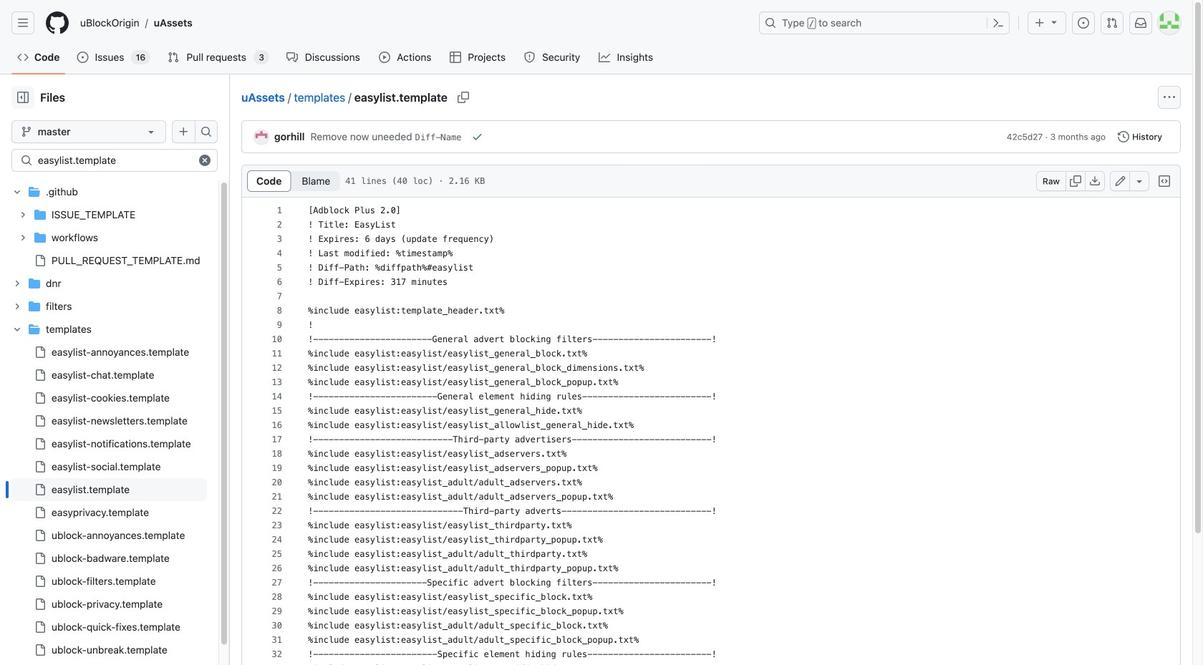 Task type: vqa. For each thing, say whether or not it's contained in the screenshot.
reach
no



Task type: describe. For each thing, give the bounding box(es) containing it.
shield image
[[524, 52, 536, 63]]

git pull request image for issue opened image
[[168, 52, 179, 63]]

4 file image from the top
[[34, 530, 46, 542]]

file directory fill image
[[29, 278, 40, 289]]

git branch image
[[21, 126, 32, 138]]

2 file image from the top
[[34, 347, 46, 358]]

issue opened image
[[77, 52, 88, 63]]

3 file image from the top
[[34, 507, 46, 519]]

table image
[[450, 52, 461, 63]]

8 file image from the top
[[34, 576, 46, 588]]

edit file image
[[1115, 176, 1127, 187]]

symbols image
[[1159, 176, 1171, 187]]

chevron right image
[[13, 302, 21, 311]]

file directory open fill image for chevron down image
[[29, 324, 40, 335]]

file content text field
[[242, 202, 1181, 666]]

group for file directory open fill icon corresponding to chevron down icon
[[11, 203, 207, 272]]

1 vertical spatial file directory fill image
[[34, 232, 46, 244]]

1 file image from the top
[[34, 255, 46, 267]]

group for file directory open fill icon for chevron down image
[[11, 341, 207, 662]]

plus image
[[1035, 17, 1046, 29]]

check image
[[472, 131, 483, 143]]

4 file image from the top
[[34, 393, 46, 404]]

graph image
[[599, 52, 610, 63]]

chevron right image for file directory fill image
[[13, 279, 21, 288]]

1 tree item from the top
[[11, 181, 207, 272]]

chevron right image for topmost file directory fill icon
[[19, 211, 27, 219]]

3 file image from the top
[[34, 370, 46, 381]]

homepage image
[[46, 11, 69, 34]]

gorhill image
[[254, 130, 269, 144]]

sidebar expand image
[[17, 92, 29, 103]]

add file tooltip
[[172, 120, 195, 143]]

0 vertical spatial file directory fill image
[[34, 209, 46, 221]]

issue opened image
[[1078, 17, 1090, 29]]

more file actions image
[[1164, 92, 1176, 103]]

Go to file text field
[[38, 150, 187, 171]]

triangle down image
[[1049, 16, 1060, 28]]

search image
[[21, 155, 32, 166]]

history image
[[1119, 131, 1130, 143]]



Task type: locate. For each thing, give the bounding box(es) containing it.
file directory fill image
[[34, 209, 46, 221], [34, 232, 46, 244], [29, 301, 40, 312]]

file view element
[[247, 171, 341, 192]]

list
[[75, 11, 751, 34]]

2 vertical spatial chevron right image
[[13, 279, 21, 288]]

0 vertical spatial chevron right image
[[19, 211, 27, 219]]

code image
[[17, 52, 29, 63]]

collapse file tree tooltip
[[11, 86, 34, 109]]

9 file image from the top
[[34, 599, 46, 610]]

comment discussion image
[[287, 52, 298, 63]]

files tree
[[11, 181, 207, 666]]

1 vertical spatial file directory open fill image
[[29, 324, 40, 335]]

group
[[11, 203, 207, 272], [11, 341, 207, 662]]

3 tree item from the top
[[11, 479, 207, 502]]

file image
[[34, 416, 46, 427], [34, 484, 46, 496], [34, 507, 46, 519], [34, 530, 46, 542], [34, 645, 46, 656]]

2 tree item from the top
[[11, 318, 207, 662]]

5 file image from the top
[[34, 439, 46, 450]]

1 file image from the top
[[34, 416, 46, 427]]

2 vertical spatial file directory fill image
[[29, 301, 40, 312]]

5 file image from the top
[[34, 645, 46, 656]]

10 file image from the top
[[34, 622, 46, 633]]

chevron down image
[[13, 325, 21, 334]]

0 horizontal spatial git pull request image
[[168, 52, 179, 63]]

notifications image
[[1136, 17, 1147, 29]]

0 vertical spatial git pull request image
[[1107, 17, 1118, 29]]

6 file image from the top
[[34, 461, 46, 473]]

command palette image
[[993, 17, 1005, 29]]

search this repository image
[[201, 126, 212, 138]]

1 vertical spatial chevron right image
[[19, 234, 27, 242]]

0 vertical spatial group
[[11, 203, 207, 272]]

more edit options image
[[1134, 176, 1146, 187]]

chevron right image
[[19, 211, 27, 219], [19, 234, 27, 242], [13, 279, 21, 288]]

chevron right image for file directory fill icon to the middle
[[19, 234, 27, 242]]

download raw content image
[[1090, 176, 1101, 187]]

1 group from the top
[[11, 203, 207, 272]]

x circle fill image
[[199, 155, 211, 166]]

7 file image from the top
[[34, 553, 46, 565]]

2 file image from the top
[[34, 484, 46, 496]]

0 vertical spatial file directory open fill image
[[29, 186, 40, 198]]

git pull request image for issue opened icon
[[1107, 17, 1118, 29]]

1 file directory open fill image from the top
[[29, 186, 40, 198]]

git pull request image
[[1107, 17, 1118, 29], [168, 52, 179, 63]]

file image
[[34, 255, 46, 267], [34, 347, 46, 358], [34, 370, 46, 381], [34, 393, 46, 404], [34, 439, 46, 450], [34, 461, 46, 473], [34, 553, 46, 565], [34, 576, 46, 588], [34, 599, 46, 610], [34, 622, 46, 633]]

copy raw content image
[[1070, 176, 1082, 187]]

1 vertical spatial group
[[11, 341, 207, 662]]

copy path image
[[458, 92, 469, 103]]

2 group from the top
[[11, 341, 207, 662]]

file directory open fill image right chevron down image
[[29, 324, 40, 335]]

tree item
[[11, 181, 207, 272], [11, 318, 207, 662], [11, 479, 207, 502]]

draggable pane splitter slider
[[228, 75, 231, 666]]

2 file directory open fill image from the top
[[29, 324, 40, 335]]

file directory open fill image right chevron down icon
[[29, 186, 40, 198]]

file directory open fill image for chevron down icon
[[29, 186, 40, 198]]

1 vertical spatial git pull request image
[[168, 52, 179, 63]]

play image
[[379, 52, 390, 63]]

add file image
[[178, 126, 190, 138]]

file directory open fill image
[[29, 186, 40, 198], [29, 324, 40, 335]]

chevron down image
[[13, 188, 21, 196]]

1 horizontal spatial git pull request image
[[1107, 17, 1118, 29]]



